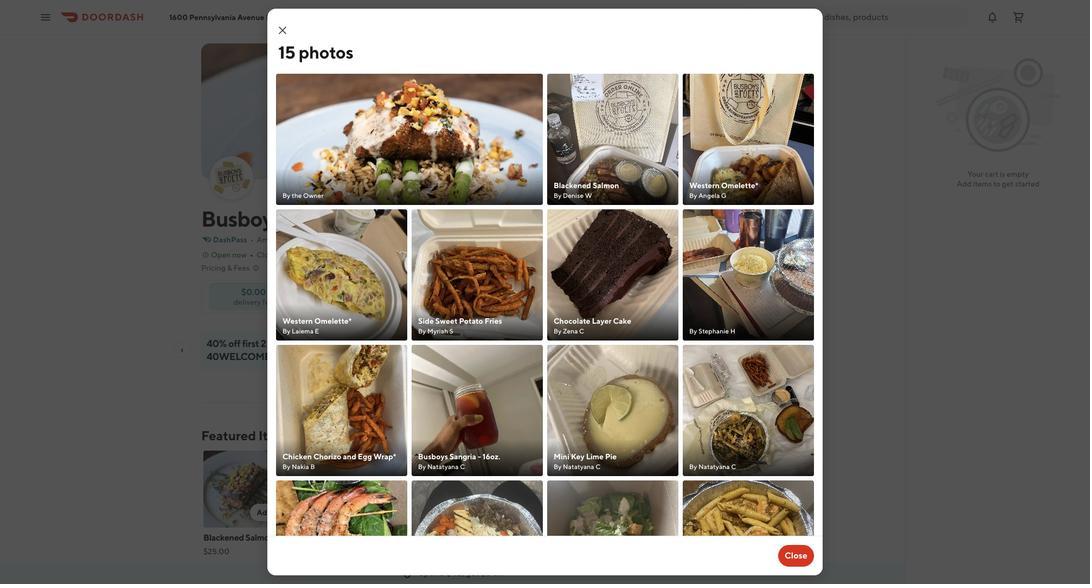 Task type: vqa. For each thing, say whether or not it's contained in the screenshot.
$0.00 delivery fee
yes



Task type: describe. For each thing, give the bounding box(es) containing it.
chicken inside shrimp & chicken chorizo pasta
[[325, 533, 357, 543]]

salmon for blackened salmon $25.00
[[245, 533, 274, 543]]

$0.00
[[241, 287, 266, 297]]

american restaurant
[[257, 235, 330, 244]]

salmon for blackened salmon by denise w
[[593, 181, 619, 190]]

catfish
[[654, 533, 681, 543]]

fries
[[485, 317, 502, 325]]

0 items, open order cart image
[[1012, 11, 1025, 24]]

panini
[[408, 533, 432, 543]]

0 horizontal spatial off
[[228, 338, 240, 349]]

nakia
[[292, 463, 309, 471]]

three
[[460, 533, 483, 543]]

by inside busboys sangria - 16oz. by natatyana c
[[418, 463, 426, 471]]

blackened for blackened salmon by denise w
[[554, 181, 591, 190]]

by inside blackened salmon by denise w
[[554, 191, 562, 200]]

featured
[[201, 428, 256, 443]]

more
[[664, 248, 682, 257]]

egg
[[358, 452, 372, 461]]

photos inside 15 photos button
[[667, 159, 692, 168]]

w/
[[505, 533, 515, 543]]

2
[[261, 338, 266, 349]]

by inside western omelette* by laiema e
[[283, 327, 290, 335]]

mini key lime pie by natatyana c
[[554, 452, 617, 471]]

spend
[[419, 568, 445, 578]]

blackened salmon image
[[203, 451, 285, 528]]

$$
[[443, 235, 452, 244]]

$25.00
[[203, 547, 229, 556]]

dashpass
[[213, 235, 247, 244]]

wrap*
[[374, 452, 396, 461]]

order methods option group
[[599, 285, 705, 306]]

15 photos dialog
[[267, 9, 823, 584]]

b
[[310, 463, 315, 471]]

info
[[684, 248, 698, 257]]

by inside mini key lime pie by natatyana c
[[554, 463, 562, 471]]

notification bell image
[[986, 11, 999, 24]]

• left the 1
[[414, 235, 417, 244]]

chicken chorizo and egg wrap* by nakia b
[[283, 452, 396, 471]]

chicken for chicken chorizo and egg wrap* by nakia b
[[283, 452, 312, 461]]

4.6
[[339, 235, 350, 244]]

ratings
[[387, 235, 410, 244]]

and inside chicken chorizo and egg wrap* by nakia b
[[343, 452, 356, 461]]

sweet
[[435, 317, 458, 325]]

dashpass •
[[213, 235, 253, 244]]

e
[[315, 327, 319, 335]]

36 inside delivery 36 min
[[616, 296, 624, 304]]

shrimp & chicken chorizo pasta
[[289, 533, 357, 555]]

add for chicken panini
[[428, 508, 443, 517]]

at
[[281, 251, 288, 259]]

-
[[478, 452, 481, 461]]

group order button
[[520, 285, 590, 306]]

by inside chocolate layer cake by zena c
[[554, 327, 562, 335]]

mini
[[554, 452, 570, 461]]

delivery inside 36 min delivery time
[[325, 297, 352, 306]]

nw
[[266, 13, 280, 21]]

pickup 6 min
[[667, 287, 692, 304]]

omelette* for western omelette* by angela g
[[721, 181, 758, 190]]

sangria
[[450, 452, 476, 461]]

western for western omelette* by angela g
[[689, 181, 720, 190]]

40%
[[207, 338, 227, 349]]

side sweet potato fries by myriah s
[[418, 317, 502, 335]]

cart
[[985, 170, 999, 178]]

blackened for blackened salmon $25.00
[[203, 533, 244, 543]]

by stephanie h
[[689, 327, 735, 335]]

valid
[[275, 351, 295, 362]]

c inside chocolate layer cake by zena c
[[579, 327, 584, 335]]

orders
[[268, 338, 295, 349]]

$0.00 delivery fee
[[234, 287, 274, 306]]

by inside western omelette* by angela g
[[689, 191, 697, 200]]

add button for chicken panini
[[422, 504, 450, 521]]

fried catfish image
[[632, 451, 713, 528]]

add button for three eggs w/ meat*
[[507, 504, 535, 521]]

min inside 36 min delivery time
[[345, 287, 360, 297]]

next button of carousel image
[[692, 431, 700, 440]]

• right mi
[[436, 235, 439, 244]]

angela
[[699, 191, 720, 200]]

busboys for busboys and poets
[[201, 206, 282, 232]]

featured items heading
[[201, 427, 292, 444]]

shrimp & chicken chorizo pasta image
[[289, 451, 370, 528]]

items
[[973, 180, 992, 188]]

owner
[[303, 191, 324, 200]]

avenue
[[237, 13, 264, 21]]

pm
[[307, 251, 320, 259]]

blackened salmon by denise w
[[554, 181, 619, 200]]

save
[[487, 291, 504, 300]]

busboys for busboys sangria - 16oz. by natatyana c
[[418, 452, 448, 461]]

time
[[354, 297, 369, 306]]

now
[[232, 251, 247, 259]]

• left american at the left top
[[250, 235, 253, 244]]

featured items
[[201, 428, 292, 443]]

key
[[571, 452, 585, 461]]

add for fried catfish
[[685, 508, 700, 517]]

group order
[[538, 291, 583, 300]]

western omelette* by laiema e
[[283, 317, 352, 335]]

fee
[[262, 297, 274, 306]]

by the owner
[[283, 191, 324, 200]]

lime
[[586, 452, 604, 461]]

c inside busboys sangria - 16oz. by natatyana c
[[460, 463, 465, 471]]

the
[[292, 191, 302, 200]]

group
[[538, 291, 561, 300]]

eggs
[[484, 533, 503, 543]]

more info button
[[646, 244, 705, 261]]

order
[[562, 291, 583, 300]]

western for western omelette* by laiema e
[[283, 317, 313, 325]]

add button for fried catfish
[[679, 504, 707, 521]]

chocolate layer cake by zena c
[[554, 317, 631, 335]]

natatyana for sangria
[[427, 463, 459, 471]]

previous button of carousel image
[[670, 431, 679, 440]]

chicken for chicken panini
[[375, 533, 407, 543]]

layer
[[592, 317, 612, 325]]

by inside side sweet potato fries by myriah s
[[418, 327, 426, 335]]

omelette* for western omelette* by laiema e
[[314, 317, 352, 325]]

mi
[[425, 235, 433, 244]]

$10
[[321, 338, 337, 349]]

denise
[[563, 191, 584, 200]]



Task type: locate. For each thing, give the bounding box(es) containing it.
$45,
[[446, 568, 464, 578]]

1 vertical spatial omelette*
[[314, 317, 352, 325]]

1 vertical spatial salmon
[[245, 533, 274, 543]]

40% off first 2 orders up to $10 off with 40welcome, valid on subtotals $15
[[207, 338, 371, 362]]

1 horizontal spatial and
[[343, 452, 356, 461]]

& left fees at left
[[227, 264, 232, 272]]

delivery left time
[[325, 297, 352, 306]]

15 photos inside button
[[658, 159, 692, 168]]

0 vertical spatial salmon
[[593, 181, 619, 190]]

busboys
[[201, 206, 282, 232], [418, 452, 448, 461]]

0 vertical spatial to
[[993, 180, 1001, 188]]

1
[[420, 235, 423, 244]]

0 horizontal spatial delivery
[[234, 297, 261, 306]]

$15
[[351, 351, 366, 362]]

1 horizontal spatial natatyana
[[563, 463, 594, 471]]

1 vertical spatial and
[[343, 452, 356, 461]]

delivery
[[325, 297, 352, 306], [234, 297, 261, 306]]

0 horizontal spatial min
[[345, 287, 360, 297]]

1 natatyana from the left
[[427, 463, 459, 471]]

blackened
[[554, 181, 591, 190], [203, 533, 244, 543]]

restaurant
[[291, 235, 330, 244]]

min inside pickup 6 min
[[676, 296, 687, 304]]

spend $45, get $5 off
[[419, 568, 504, 578]]

to
[[993, 180, 1001, 188], [310, 338, 319, 349]]

1 horizontal spatial 15 photos
[[658, 159, 692, 168]]

1 horizontal spatial 36
[[616, 296, 624, 304]]

off
[[228, 338, 240, 349], [338, 338, 350, 349], [493, 568, 504, 578]]

15 inside dialog
[[278, 42, 295, 62]]

empty
[[1007, 170, 1029, 178]]

None radio
[[599, 285, 654, 306], [647, 285, 705, 306], [599, 285, 654, 306], [647, 285, 705, 306]]

0 horizontal spatial western
[[283, 317, 313, 325]]

1 horizontal spatial &
[[318, 533, 324, 543]]

0 vertical spatial omelette*
[[721, 181, 758, 190]]

chicken panini image
[[375, 451, 456, 528]]

min up the cake
[[625, 296, 636, 304]]

1 vertical spatial get
[[466, 568, 479, 578]]

1 horizontal spatial 15
[[658, 159, 665, 168]]

started
[[1015, 180, 1040, 188]]

natatyana down sangria
[[427, 463, 459, 471]]

close button
[[778, 545, 814, 567]]

1 horizontal spatial salmon
[[593, 181, 619, 190]]

2 add button from the left
[[336, 504, 364, 521]]

0 horizontal spatial chicken
[[283, 452, 312, 461]]

• left 4.6
[[333, 235, 336, 244]]

select promotional banner element
[[429, 370, 477, 389]]

more info
[[664, 248, 698, 257]]

min right '6'
[[676, 296, 687, 304]]

get inside "your cart is empty add items to get started"
[[1002, 180, 1014, 188]]

photos inside '15 photos' dialog
[[299, 42, 353, 62]]

potato
[[459, 317, 483, 325]]

0 horizontal spatial and
[[286, 206, 322, 232]]

chicken left panini
[[375, 533, 407, 543]]

chorizo down shrimp
[[289, 545, 319, 555]]

1 horizontal spatial western
[[689, 181, 720, 190]]

chicken inside chicken chorizo and egg wrap* by nakia b
[[283, 452, 312, 461]]

chorizo
[[313, 452, 341, 461], [289, 545, 319, 555]]

blackened salmon $25.00
[[203, 533, 274, 556]]

three eggs w/ meat* image
[[460, 451, 542, 528]]

1 vertical spatial photos
[[667, 159, 692, 168]]

2 delivery from the left
[[234, 297, 261, 306]]

0 horizontal spatial natatyana
[[427, 463, 459, 471]]

1 horizontal spatial busboys
[[418, 452, 448, 461]]

get left $5
[[466, 568, 479, 578]]

s
[[450, 327, 453, 335]]

1 horizontal spatial to
[[993, 180, 1001, 188]]

close
[[785, 551, 808, 561]]

3 add button from the left
[[422, 504, 450, 521]]

& for fees
[[227, 264, 232, 272]]

15 photos inside dialog
[[278, 42, 353, 62]]

closes
[[257, 251, 280, 259]]

1 delivery from the left
[[325, 297, 352, 306]]

blackened up $25.00
[[203, 533, 244, 543]]

pennsylvania
[[189, 13, 236, 21]]

& inside button
[[227, 264, 232, 272]]

laiema
[[292, 327, 314, 335]]

2 horizontal spatial off
[[493, 568, 504, 578]]

busboys and poets image
[[201, 43, 705, 179], [211, 157, 252, 199]]

omelette* up the e
[[314, 317, 352, 325]]

busboys and poets
[[201, 206, 381, 232]]

fees
[[233, 264, 250, 272]]

pricing & fees button
[[201, 263, 261, 273]]

get down is
[[1002, 180, 1014, 188]]

36 inside 36 min delivery time
[[334, 287, 344, 297]]

1 horizontal spatial blackened
[[554, 181, 591, 190]]

off up 40welcome,
[[228, 338, 240, 349]]

delivery
[[612, 287, 641, 296]]

1 horizontal spatial omelette*
[[721, 181, 758, 190]]

min
[[345, 287, 360, 297], [625, 296, 636, 304], [676, 296, 687, 304]]

stephanie
[[699, 327, 729, 335]]

add button for nachos
[[593, 504, 621, 521]]

open now
[[211, 251, 247, 259]]

busboys inside busboys sangria - 16oz. by natatyana c
[[418, 452, 448, 461]]

5 add button from the left
[[593, 504, 621, 521]]

off right $10
[[338, 338, 350, 349]]

3 natatyana from the left
[[699, 463, 730, 471]]

1 vertical spatial to
[[310, 338, 319, 349]]

& up pasta
[[318, 533, 324, 543]]

0 vertical spatial busboys
[[201, 206, 282, 232]]

blackened inside blackened salmon by denise w
[[554, 181, 591, 190]]

1600 pennsylvania avenue nw
[[169, 13, 280, 21]]

6
[[671, 296, 675, 304]]

0 vertical spatial chorizo
[[313, 452, 341, 461]]

to for get
[[993, 180, 1001, 188]]

2 horizontal spatial chicken
[[375, 533, 407, 543]]

salmon
[[593, 181, 619, 190], [245, 533, 274, 543]]

0 horizontal spatial 15 photos
[[278, 42, 353, 62]]

first
[[242, 338, 259, 349]]

0 horizontal spatial salmon
[[245, 533, 274, 543]]

h
[[730, 327, 735, 335]]

1 add button from the left
[[250, 504, 278, 521]]

omelette* inside western omelette* by angela g
[[721, 181, 758, 190]]

by inside chicken chorizo and egg wrap* by nakia b
[[283, 463, 290, 471]]

1 horizontal spatial photos
[[667, 159, 692, 168]]

add for shrimp & chicken chorizo pasta
[[342, 508, 357, 517]]

0 horizontal spatial busboys
[[201, 206, 282, 232]]

1 vertical spatial busboys
[[418, 452, 448, 461]]

photos
[[299, 42, 353, 62], [667, 159, 692, 168]]

• right now
[[250, 251, 253, 259]]

meat*
[[517, 533, 540, 543]]

blackened inside the blackened salmon $25.00
[[203, 533, 244, 543]]

36 up the cake
[[616, 296, 624, 304]]

to right "up"
[[310, 338, 319, 349]]

by natatyana c
[[689, 463, 736, 471]]

omelette* inside western omelette* by laiema e
[[314, 317, 352, 325]]

1 horizontal spatial off
[[338, 338, 350, 349]]

chorizo up b
[[313, 452, 341, 461]]

0 horizontal spatial &
[[227, 264, 232, 272]]

poets
[[326, 206, 381, 232]]

salmon inside blackened salmon by denise w
[[593, 181, 619, 190]]

western inside western omelette* by laiema e
[[283, 317, 313, 325]]

busboys left sangria
[[418, 452, 448, 461]]

1 horizontal spatial min
[[625, 296, 636, 304]]

delivery inside $0.00 delivery fee
[[234, 297, 261, 306]]

cake
[[613, 317, 631, 325]]

min for delivery
[[625, 296, 636, 304]]

your cart is empty add items to get started
[[957, 170, 1040, 188]]

add for nachos
[[600, 508, 615, 517]]

1 horizontal spatial get
[[1002, 180, 1014, 188]]

your
[[968, 170, 984, 178]]

1 vertical spatial blackened
[[203, 533, 244, 543]]

nachos image
[[546, 451, 628, 528]]

$5
[[481, 568, 491, 578]]

chicken
[[283, 452, 312, 461], [325, 533, 357, 543], [375, 533, 407, 543]]

busboys up dashpass •
[[201, 206, 282, 232]]

and
[[286, 206, 322, 232], [343, 452, 356, 461]]

chorizo inside chicken chorizo and egg wrap* by nakia b
[[313, 452, 341, 461]]

western inside western omelette* by angela g
[[689, 181, 720, 190]]

on
[[297, 351, 308, 362]]

to for $10
[[310, 338, 319, 349]]

nachos
[[546, 533, 575, 543]]

delivery down the $0.00
[[234, 297, 261, 306]]

1 horizontal spatial chicken
[[325, 533, 357, 543]]

•
[[250, 235, 253, 244], [333, 235, 336, 244], [414, 235, 417, 244], [436, 235, 439, 244], [250, 251, 253, 259]]

to inside "your cart is empty add items to get started"
[[993, 180, 1001, 188]]

40welcome,
[[207, 351, 273, 362]]

& for chicken
[[318, 533, 324, 543]]

chorizo inside shrimp & chicken chorizo pasta
[[289, 545, 319, 555]]

1 vertical spatial 15
[[658, 159, 665, 168]]

0 vertical spatial 15
[[278, 42, 295, 62]]

close store images image
[[276, 24, 289, 37]]

0 vertical spatial photos
[[299, 42, 353, 62]]

and left "egg"
[[343, 452, 356, 461]]

0 vertical spatial 15 photos
[[278, 42, 353, 62]]

fried
[[632, 533, 652, 543]]

open
[[211, 251, 231, 259]]

natatyana down key
[[563, 463, 594, 471]]

chicken panini
[[375, 533, 432, 543]]

1600
[[169, 13, 188, 21]]

natatyana for key
[[563, 463, 594, 471]]

western up laiema
[[283, 317, 313, 325]]

add inside "your cart is empty add items to get started"
[[957, 180, 972, 188]]

add for three eggs w/ meat*
[[514, 508, 529, 517]]

min inside delivery 36 min
[[625, 296, 636, 304]]

pickup
[[667, 287, 692, 296]]

36 left time
[[334, 287, 344, 297]]

natatyana down next button of carousel image
[[699, 463, 730, 471]]

5,100+ ratings •
[[361, 235, 417, 244]]

1 vertical spatial &
[[318, 533, 324, 543]]

4 add button from the left
[[507, 504, 535, 521]]

blackened up denise at the top right
[[554, 181, 591, 190]]

add button for blackened salmon
[[250, 504, 278, 521]]

1 vertical spatial 15 photos
[[658, 159, 692, 168]]

american
[[257, 235, 290, 244]]

2 natatyana from the left
[[563, 463, 594, 471]]

omelette* up the g
[[721, 181, 758, 190]]

western up angela
[[689, 181, 720, 190]]

2 horizontal spatial min
[[676, 296, 687, 304]]

0 horizontal spatial blackened
[[203, 533, 244, 543]]

items
[[259, 428, 292, 443]]

15 photos
[[278, 42, 353, 62], [658, 159, 692, 168]]

6 add button from the left
[[679, 504, 707, 521]]

chicken up "nakia"
[[283, 452, 312, 461]]

natatyana inside mini key lime pie by natatyana c
[[563, 463, 594, 471]]

min for pickup
[[676, 296, 687, 304]]

15 inside button
[[658, 159, 665, 168]]

2 horizontal spatial natatyana
[[699, 463, 730, 471]]

and up restaurant
[[286, 206, 322, 232]]

1 vertical spatial chorizo
[[289, 545, 319, 555]]

pie
[[605, 452, 617, 461]]

busboys sangria - 16oz. by natatyana c
[[418, 452, 501, 471]]

0 vertical spatial &
[[227, 264, 232, 272]]

1 vertical spatial western
[[283, 317, 313, 325]]

9:40
[[289, 251, 306, 259]]

min up western omelette* by laiema e
[[345, 287, 360, 297]]

0 horizontal spatial omelette*
[[314, 317, 352, 325]]

0 horizontal spatial 36
[[334, 287, 344, 297]]

open menu image
[[39, 11, 52, 24]]

chicken up pasta
[[325, 533, 357, 543]]

c inside mini key lime pie by natatyana c
[[596, 463, 601, 471]]

0 horizontal spatial photos
[[299, 42, 353, 62]]

0 vertical spatial get
[[1002, 180, 1014, 188]]

natatyana inside busboys sangria - 16oz. by natatyana c
[[427, 463, 459, 471]]

1 mi • $$
[[420, 235, 452, 244]]

& inside shrimp & chicken chorizo pasta
[[318, 533, 324, 543]]

g
[[721, 191, 727, 200]]

natatyana
[[427, 463, 459, 471], [563, 463, 594, 471], [699, 463, 730, 471]]

shrimp
[[289, 533, 317, 543]]

0 vertical spatial blackened
[[554, 181, 591, 190]]

36
[[334, 287, 344, 297], [616, 296, 624, 304]]

0 horizontal spatial get
[[466, 568, 479, 578]]

delivery 36 min
[[612, 287, 641, 304]]

0 horizontal spatial 15
[[278, 42, 295, 62]]

add button for shrimp & chicken chorizo pasta
[[336, 504, 364, 521]]

15 photos button
[[640, 155, 698, 172]]

0 vertical spatial western
[[689, 181, 720, 190]]

to inside 40% off first 2 orders up to $10 off with 40welcome, valid on subtotals $15
[[310, 338, 319, 349]]

1 horizontal spatial delivery
[[325, 297, 352, 306]]

western omelette* by angela g
[[689, 181, 758, 200]]

1600 pennsylvania avenue nw button
[[169, 13, 289, 21]]

0 horizontal spatial to
[[310, 338, 319, 349]]

to down cart
[[993, 180, 1001, 188]]

add
[[957, 180, 972, 188], [257, 508, 272, 517], [342, 508, 357, 517], [428, 508, 443, 517], [514, 508, 529, 517], [600, 508, 615, 517], [685, 508, 700, 517]]

0 vertical spatial and
[[286, 206, 322, 232]]

off right $5
[[493, 568, 504, 578]]

salmon inside the blackened salmon $25.00
[[245, 533, 274, 543]]



